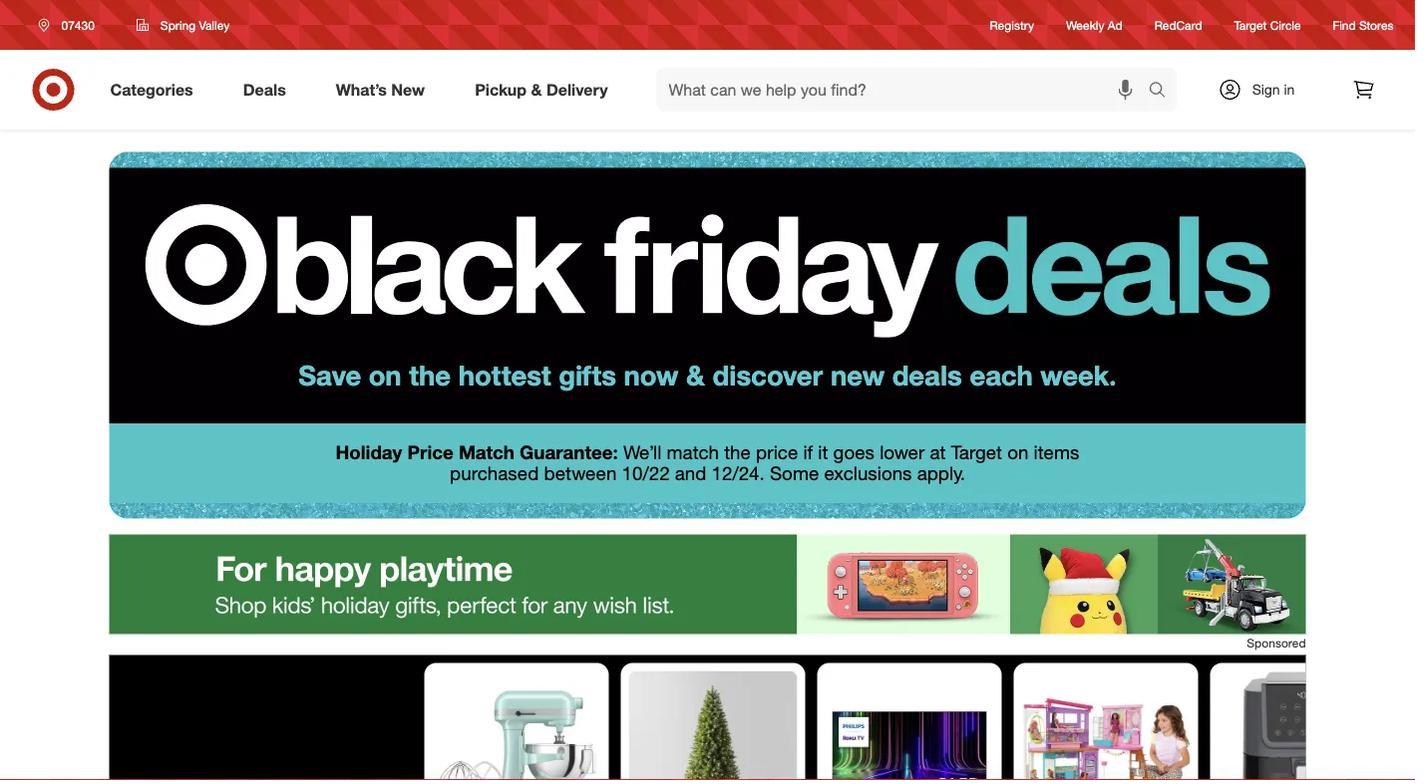 Task type: vqa. For each thing, say whether or not it's contained in the screenshot.
Shop
no



Task type: locate. For each thing, give the bounding box(es) containing it.
on inside we'll match the price if it goes lower at target on items purchased between 10/22 and 12/24. some exclusions apply.
[[1008, 441, 1029, 464]]

on inside "link"
[[369, 359, 402, 392]]

find stores link
[[1333, 16, 1394, 33]]

price
[[756, 441, 798, 464]]

valley
[[199, 17, 230, 32]]

new
[[391, 80, 425, 99]]

target right at
[[951, 441, 1002, 464]]

&
[[531, 80, 542, 99], [686, 359, 705, 392]]

0 vertical spatial target
[[1234, 17, 1267, 32]]

the
[[409, 359, 451, 392], [724, 441, 751, 464]]

1 vertical spatial the
[[724, 441, 751, 464]]

save on the hottest gifts now & discover new deals each week.
[[298, 359, 1117, 392]]

goes
[[833, 441, 875, 464]]

carousel region
[[109, 656, 1395, 781]]

categories link
[[93, 68, 218, 112]]

match
[[459, 441, 515, 464]]

0 vertical spatial on
[[369, 359, 402, 392]]

pickup & delivery link
[[458, 68, 633, 112]]

0 vertical spatial the
[[409, 359, 451, 392]]

target left circle
[[1234, 17, 1267, 32]]

1 horizontal spatial target
[[1234, 17, 1267, 32]]

target
[[1234, 17, 1267, 32], [951, 441, 1002, 464]]

1 vertical spatial on
[[1008, 441, 1029, 464]]

week.
[[1041, 359, 1117, 392]]

1 horizontal spatial on
[[1008, 441, 1029, 464]]

what's new link
[[319, 68, 450, 112]]

it
[[818, 441, 828, 464]]

pickup & delivery
[[475, 80, 608, 99]]

holiday price match guarantee:
[[336, 441, 618, 464]]

on
[[369, 359, 402, 392], [1008, 441, 1029, 464]]

1 vertical spatial target
[[951, 441, 1002, 464]]

weekly
[[1066, 17, 1105, 32]]

search
[[1140, 82, 1187, 101]]

and
[[675, 462, 707, 485]]

1 horizontal spatial the
[[724, 441, 751, 464]]

registry link
[[990, 16, 1034, 33]]

delivery
[[546, 80, 608, 99]]

holiday
[[336, 441, 402, 464]]

& right pickup
[[531, 80, 542, 99]]

the left "price"
[[724, 441, 751, 464]]

0 horizontal spatial on
[[369, 359, 402, 392]]

lower
[[880, 441, 925, 464]]

1 vertical spatial &
[[686, 359, 705, 392]]

on left items
[[1008, 441, 1029, 464]]

1 horizontal spatial &
[[686, 359, 705, 392]]

sign
[[1252, 81, 1280, 98]]

7.5' pre-lit led alberta spruce artificial christmas tree warm white lights - wondershop™ image
[[629, 672, 797, 781]]

the inside "link"
[[409, 359, 451, 392]]

if
[[803, 441, 813, 464]]

0 horizontal spatial the
[[409, 359, 451, 392]]

exclusions
[[824, 462, 912, 485]]

target black friday deals image
[[109, 130, 1306, 424]]

& right now
[[686, 359, 705, 392]]

purchased
[[450, 462, 539, 485]]

the inside we'll match the price if it goes lower at target on items purchased between 10/22 and 12/24. some exclusions apply.
[[724, 441, 751, 464]]

07430
[[61, 17, 95, 32]]

on right save
[[369, 359, 402, 392]]

& inside "link"
[[686, 359, 705, 392]]

weekly ad
[[1066, 17, 1123, 32]]

the left hottest
[[409, 359, 451, 392]]

0 horizontal spatial target
[[951, 441, 1002, 464]]

redcard link
[[1155, 16, 1202, 33]]

0 horizontal spatial &
[[531, 80, 542, 99]]



Task type: describe. For each thing, give the bounding box(es) containing it.
apply.
[[917, 462, 965, 485]]

stores
[[1359, 17, 1394, 32]]

items
[[1034, 441, 1080, 464]]

new
[[831, 359, 885, 392]]

circle
[[1270, 17, 1301, 32]]

find stores
[[1333, 17, 1394, 32]]

search button
[[1140, 68, 1187, 116]]

ad
[[1108, 17, 1123, 32]]

guarantee:
[[520, 441, 618, 464]]

weekly ad link
[[1066, 16, 1123, 33]]

match
[[667, 441, 719, 464]]

12/24.
[[712, 462, 765, 485]]

now
[[624, 359, 679, 392]]

the for match
[[724, 441, 751, 464]]

find
[[1333, 17, 1356, 32]]

kitchenaid 5.5 quart bowl-lift stand mixer - ksm55 - ice image
[[432, 672, 601, 781]]

spring valley button
[[124, 7, 243, 43]]

we'll
[[623, 441, 662, 464]]

What can we help you find? suggestions appear below search field
[[657, 68, 1153, 112]]

07430 button
[[25, 7, 116, 43]]

discover
[[713, 359, 823, 392]]

what's
[[336, 80, 387, 99]]

barbie vacation house playset image
[[1022, 672, 1190, 781]]

deals link
[[226, 68, 311, 112]]

pickup
[[475, 80, 527, 99]]

at
[[930, 441, 946, 464]]

categories
[[110, 80, 193, 99]]

each
[[970, 359, 1033, 392]]

10/22
[[622, 462, 670, 485]]

redcard
[[1155, 17, 1202, 32]]

advertisement region
[[109, 535, 1306, 635]]

target circle link
[[1234, 16, 1301, 33]]

target inside we'll match the price if it goes lower at target on items purchased between 10/22 and 12/24. some exclusions apply.
[[951, 441, 1002, 464]]

gifts
[[559, 359, 616, 392]]

the for on
[[409, 359, 451, 392]]

spring valley
[[160, 17, 230, 32]]

deals
[[243, 80, 286, 99]]

sponsored
[[1247, 636, 1306, 651]]

price
[[407, 441, 454, 464]]

some
[[770, 462, 819, 485]]

between
[[544, 462, 617, 485]]

target circle
[[1234, 17, 1301, 32]]

sign in
[[1252, 81, 1295, 98]]

sur la table kitchen essentials 5qt air fryer image
[[1218, 672, 1387, 781]]

what's new
[[336, 80, 425, 99]]

philips 50" 4k qled roku smart tv - 50pul7973/f7 - special purchase image
[[825, 672, 994, 781]]

in
[[1284, 81, 1295, 98]]

spring
[[160, 17, 196, 32]]

save
[[298, 359, 361, 392]]

0 vertical spatial &
[[531, 80, 542, 99]]

hottest
[[458, 359, 551, 392]]

we'll match the price if it goes lower at target on items purchased between 10/22 and 12/24. some exclusions apply.
[[450, 441, 1080, 485]]

deals
[[892, 359, 962, 392]]

sign in link
[[1201, 68, 1326, 112]]

registry
[[990, 17, 1034, 32]]

save on the hottest gifts now & discover new deals each week. link
[[109, 130, 1306, 424]]



